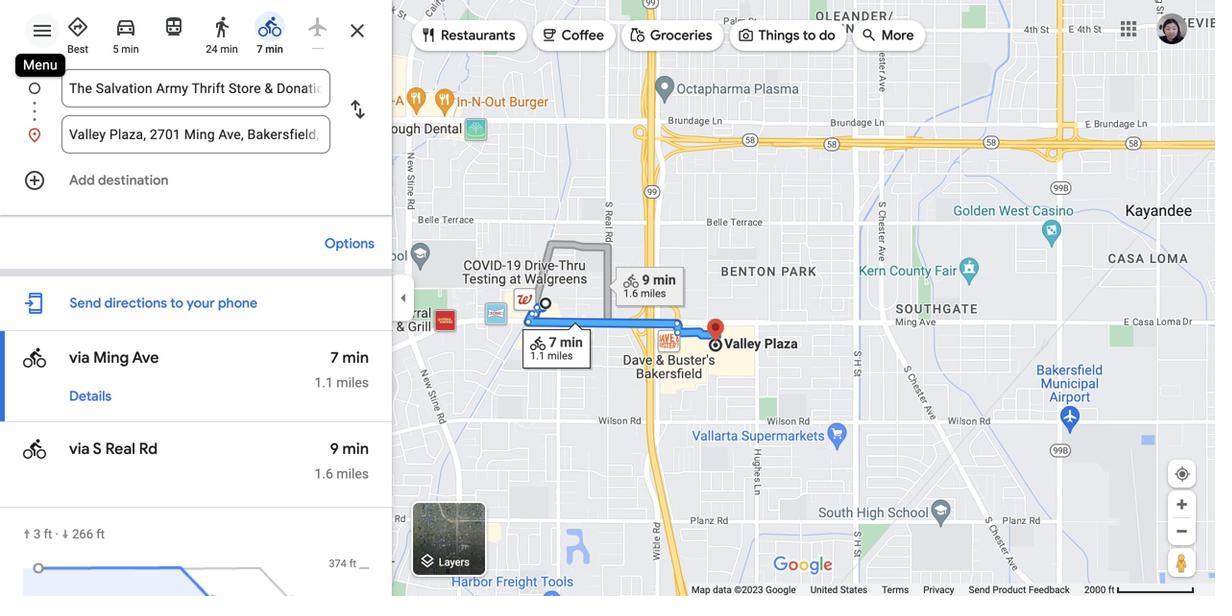 Task type: locate. For each thing, give the bounding box(es) containing it.
send product feedback button
[[969, 584, 1070, 597]]

send inside send product feedback button
[[969, 585, 990, 596]]

cycling image
[[23, 436, 46, 464]]

24
[[206, 43, 218, 55]]

0 horizontal spatial send
[[70, 295, 101, 312]]

1 via from the top
[[69, 348, 90, 368]]


[[861, 24, 878, 46]]

0 vertical spatial cycling image
[[258, 15, 282, 38]]

©2023
[[734, 585, 763, 596]]

0 vertical spatial miles
[[337, 375, 369, 391]]

min inside 9 min 1.6 miles
[[342, 440, 369, 459]]

 left s
[[23, 436, 46, 464]]

 for via ming ave
[[23, 344, 46, 372]]

walking image
[[210, 15, 233, 38]]

rd
[[139, 440, 158, 459]]

0 horizontal spatial 7
[[257, 43, 263, 55]]

0 horizontal spatial none radio
[[154, 8, 194, 42]]

1 vertical spatial via
[[69, 440, 90, 459]]

show your location image
[[1174, 466, 1191, 483]]

footer
[[692, 584, 1085, 597]]

cycling image up 7 min
[[258, 15, 282, 38]]

Destination Valley Plaza, 2701 Ming Ave, Bakersfield, CA 93304 field
[[69, 123, 323, 146]]

footer containing map data ©2023 google
[[692, 584, 1085, 597]]

none radio flights
[[298, 8, 338, 49]]

send left product
[[969, 585, 990, 596]]

min inside 7 min 1.1 miles
[[342, 348, 369, 368]]

None field
[[69, 69, 323, 108], [69, 115, 323, 154]]

via left ming
[[69, 348, 90, 368]]

1 vertical spatial 7
[[331, 348, 339, 368]]

cycling image left ming
[[23, 344, 46, 372]]

0 horizontal spatial to
[[170, 295, 183, 312]]

1 list item from the top
[[0, 69, 392, 131]]

min inside radio
[[220, 43, 238, 55]]

1  from the top
[[23, 344, 46, 372]]

min inside 'option'
[[121, 43, 139, 55]]

s
[[93, 440, 102, 459]]

options button
[[315, 227, 384, 261]]

things
[[759, 27, 800, 44]]

via left s
[[69, 440, 90, 459]]

7 min radio
[[250, 8, 290, 57]]

1 horizontal spatial cycling image
[[258, 15, 282, 38]]

list item down the 24 on the left
[[0, 69, 392, 131]]

0 horizontal spatial cycling image
[[23, 344, 46, 372]]

min
[[121, 43, 139, 55], [220, 43, 238, 55], [265, 43, 283, 55], [342, 348, 369, 368], [342, 440, 369, 459]]

ming
[[93, 348, 129, 368]]

2 via from the top
[[69, 440, 90, 459]]

via for via ming ave
[[69, 348, 90, 368]]

1 vertical spatial to
[[170, 295, 183, 312]]

to
[[803, 27, 816, 44], [170, 295, 183, 312]]

privacy button
[[924, 584, 955, 597]]

to left "do"
[[803, 27, 816, 44]]

miles inside 7 min 1.1 miles
[[337, 375, 369, 391]]

1 vertical spatial 
[[23, 436, 46, 464]]

0 vertical spatial to
[[803, 27, 816, 44]]

1 vertical spatial send
[[969, 585, 990, 596]]

send left directions
[[70, 295, 101, 312]]


[[23, 344, 46, 372], [23, 436, 46, 464]]

product
[[993, 585, 1026, 596]]

 groceries
[[629, 24, 712, 46]]

0 vertical spatial 7
[[257, 43, 263, 55]]

list
[[0, 69, 392, 154]]

2  from the top
[[23, 436, 46, 464]]

0 vertical spatial via
[[69, 348, 90, 368]]

7 inside 7 min 1.1 miles
[[331, 348, 339, 368]]

google account: michele murakami  
(michele.murakami@adept.ai) image
[[1157, 14, 1187, 44]]

send inside send directions to your phone button
[[70, 295, 101, 312]]

data
[[713, 585, 732, 596]]

1 horizontal spatial 7
[[331, 348, 339, 368]]

to inside button
[[170, 295, 183, 312]]

2 none radio from the left
[[298, 8, 338, 49]]

driving image
[[114, 15, 137, 38]]

0 vertical spatial none field
[[69, 69, 323, 108]]

1 none radio from the left
[[154, 8, 194, 42]]

min inside option
[[265, 43, 283, 55]]

0 vertical spatial send
[[70, 295, 101, 312]]

to inside  things to do
[[803, 27, 816, 44]]

your
[[187, 295, 215, 312]]

miles
[[337, 375, 369, 391], [337, 466, 369, 482]]

cycling image
[[258, 15, 282, 38], [23, 344, 46, 372]]

2 list item from the top
[[0, 115, 392, 154]]

show street view coverage image
[[1168, 549, 1196, 577]]

None radio
[[154, 8, 194, 42], [298, 8, 338, 49]]

via ming ave
[[69, 348, 159, 368]]

united
[[811, 585, 838, 596]]

min for 7 min 1.1 miles
[[342, 348, 369, 368]]

zoom out image
[[1175, 525, 1189, 539]]

to left your
[[170, 295, 183, 312]]

states
[[840, 585, 868, 596]]

none field down starting point the salvation army thrift store & donation center, 4130 ming ave, bakersfield, ca 93309 field
[[69, 115, 323, 154]]

send for send product feedback
[[969, 585, 990, 596]]

0 vertical spatial 
[[23, 344, 46, 372]]

add destination
[[69, 172, 169, 189]]

via
[[69, 348, 90, 368], [69, 440, 90, 459]]

2 none field from the top
[[69, 115, 323, 154]]

reverse starting point and destination image
[[346, 98, 369, 121]]

1 horizontal spatial none radio
[[298, 8, 338, 49]]

list item down starting point the salvation army thrift store & donation center, 4130 ming ave, bakersfield, ca 93309 field
[[0, 115, 392, 154]]

9
[[330, 440, 339, 459]]

none radio right driving icon
[[154, 8, 194, 42]]


[[420, 24, 437, 46]]

7 up 1.1 at left bottom
[[331, 348, 339, 368]]

list item
[[0, 69, 392, 131], [0, 115, 392, 154]]

terms
[[882, 585, 909, 596]]

to for send
[[170, 295, 183, 312]]

directions main content
[[0, 0, 392, 597]]

·
[[55, 527, 59, 542]]

 restaurants
[[420, 24, 516, 46]]

 left ming
[[23, 344, 46, 372]]

 coffee
[[541, 24, 604, 46]]

via s real rd
[[69, 440, 158, 459]]

1 vertical spatial miles
[[337, 466, 369, 482]]

2000 ft
[[1085, 585, 1115, 596]]

united states
[[811, 585, 868, 596]]

3 ft ·
[[34, 527, 62, 542]]

1 vertical spatial none field
[[69, 115, 323, 154]]

7
[[257, 43, 263, 55], [331, 348, 339, 368]]

7 right 24 min
[[257, 43, 263, 55]]

none field starting point the salvation army thrift store & donation center, 4130 ming ave, bakersfield, ca 93309
[[69, 69, 323, 108]]

1 vertical spatial cycling image
[[23, 344, 46, 372]]

miles inside 9 min 1.6 miles
[[337, 466, 369, 482]]

ft
[[1108, 585, 1115, 596]]

5
[[113, 43, 119, 55]]

send
[[70, 295, 101, 312], [969, 585, 990, 596]]

1 horizontal spatial send
[[969, 585, 990, 596]]

 more
[[861, 24, 914, 46]]

google
[[766, 585, 796, 596]]

none radio left close directions "image"
[[298, 8, 338, 49]]

1 horizontal spatial to
[[803, 27, 816, 44]]

5 min
[[113, 43, 139, 55]]

zoom in image
[[1175, 498, 1189, 512]]

miles right 1.6
[[337, 466, 369, 482]]

flights image
[[306, 15, 330, 38]]

2 miles from the top
[[337, 466, 369, 482]]

options
[[325, 235, 375, 253]]

total ascent of 3 ft. total descent of 266 ft. image
[[23, 557, 369, 597]]

miles right 1.1 at left bottom
[[337, 375, 369, 391]]

1 none field from the top
[[69, 69, 323, 108]]

7 inside option
[[257, 43, 263, 55]]

1 miles from the top
[[337, 375, 369, 391]]

list inside 'google maps' element
[[0, 69, 392, 154]]

none field down the 24 on the left
[[69, 69, 323, 108]]



Task type: vqa. For each thing, say whether or not it's contained in the screenshot.


Task type: describe. For each thing, give the bounding box(es) containing it.
do
[[819, 27, 836, 44]]

details button
[[60, 379, 121, 414]]

5 min radio
[[106, 8, 146, 57]]

footer inside 'google maps' element
[[692, 584, 1085, 597]]

send product feedback
[[969, 585, 1070, 596]]

add destination button
[[0, 161, 392, 200]]

to for 
[[803, 27, 816, 44]]

add
[[69, 172, 95, 189]]

coffee
[[562, 27, 604, 44]]

7 for 7 min
[[257, 43, 263, 55]]

min for 5 min
[[121, 43, 139, 55]]

2000
[[1085, 585, 1106, 596]]

374 ft
[[329, 558, 356, 570]]

groceries
[[650, 27, 712, 44]]

close directions image
[[346, 19, 369, 42]]

miles for 7
[[337, 375, 369, 391]]

266 ft
[[72, 527, 105, 542]]

layers
[[439, 557, 470, 569]]

real
[[105, 440, 135, 459]]

ave
[[132, 348, 159, 368]]

best travel modes image
[[66, 15, 89, 38]]

united states button
[[811, 584, 868, 597]]

via for via s real rd
[[69, 440, 90, 459]]

Starting point The Salvation Army Thrift Store & Donation Center, 4130 Ming Ave, Bakersfield, CA 93309 field
[[69, 77, 323, 100]]


[[629, 24, 647, 46]]

map
[[692, 585, 711, 596]]

7 for 7 min 1.1 miles
[[331, 348, 339, 368]]

cycling image inside 7 min option
[[258, 15, 282, 38]]

feedback
[[1029, 585, 1070, 596]]


[[737, 24, 755, 46]]

min for 9 min 1.6 miles
[[342, 440, 369, 459]]

7 min 1.1 miles
[[315, 348, 369, 391]]

phone
[[218, 295, 258, 312]]

2000 ft button
[[1085, 585, 1195, 596]]

restaurants
[[441, 27, 516, 44]]

1.1
[[315, 375, 333, 391]]

9 min 1.6 miles
[[315, 440, 369, 482]]

24 min radio
[[202, 8, 242, 57]]

send for send directions to your phone
[[70, 295, 101, 312]]

3 ft
[[34, 527, 52, 542]]

 things to do
[[737, 24, 836, 46]]

min for 7 min
[[265, 43, 283, 55]]

miles for 9
[[337, 466, 369, 482]]

24 min
[[206, 43, 238, 55]]

transit image
[[162, 15, 185, 38]]

more
[[882, 27, 914, 44]]

send directions to your phone
[[70, 295, 258, 312]]

details
[[69, 388, 112, 405]]

directions
[[104, 295, 167, 312]]

none radio transit
[[154, 8, 194, 42]]

cycling image containing 
[[23, 344, 46, 372]]

1.6
[[315, 466, 333, 482]]

destination
[[98, 172, 169, 189]]

google maps element
[[0, 0, 1215, 597]]

none field destination valley plaza, 2701 ming ave, bakersfield, ca 93304
[[69, 115, 323, 154]]


[[541, 24, 558, 46]]

privacy
[[924, 585, 955, 596]]

min for 24 min
[[220, 43, 238, 55]]

send directions to your phone button
[[60, 284, 267, 323]]

 for via s real rd
[[23, 436, 46, 464]]

7 min
[[257, 43, 283, 55]]

collapse side panel image
[[393, 288, 414, 309]]

best
[[67, 43, 88, 55]]

terms button
[[882, 584, 909, 597]]

Best radio
[[58, 8, 98, 57]]

map data ©2023 google
[[692, 585, 796, 596]]



